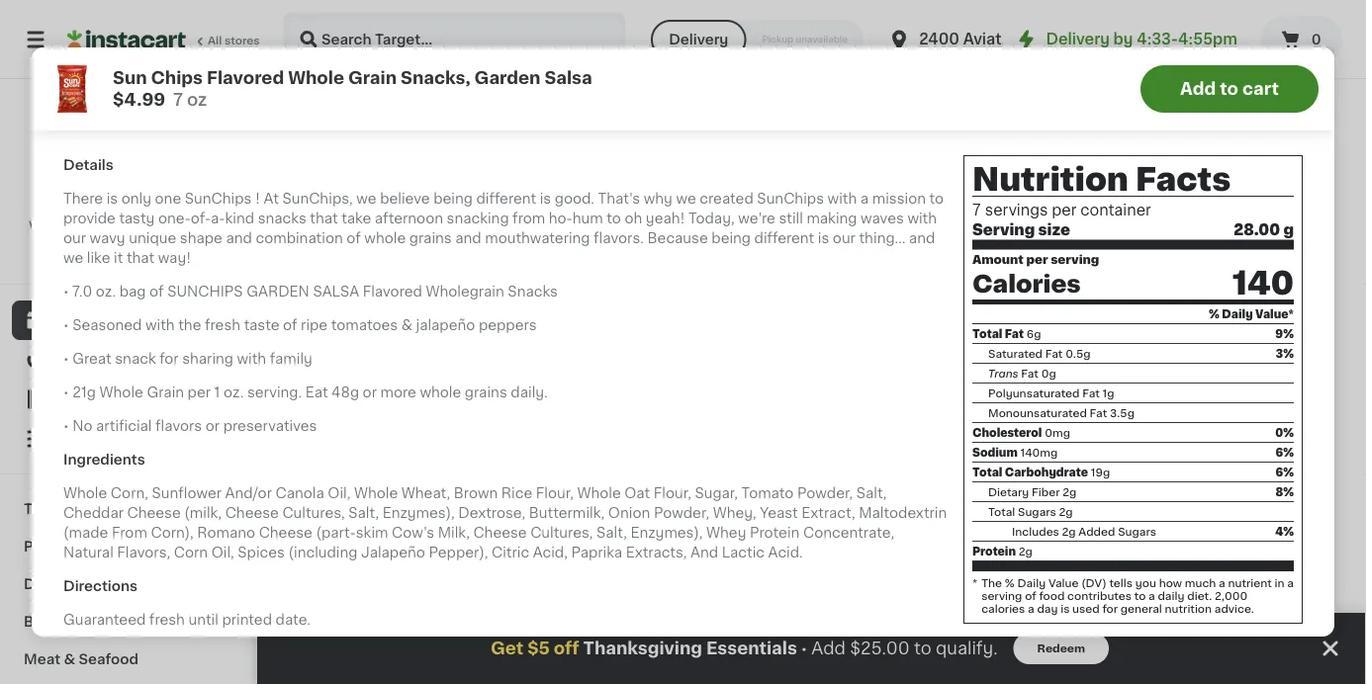 Task type: vqa. For each thing, say whether or not it's contained in the screenshot.
Snacks inside item carousel region
yes



Task type: locate. For each thing, give the bounding box(es) containing it.
0 horizontal spatial 4
[[308, 360, 323, 380]]

grains
[[409, 231, 452, 245], [465, 386, 507, 399]]

to left 'cart'
[[1220, 81, 1239, 97]]

dairy
[[24, 578, 62, 592]]

1 horizontal spatial daily
[[1223, 309, 1253, 319]]

is right day
[[1061, 604, 1070, 614]]

add inside button
[[1181, 81, 1217, 97]]

beverages
[[24, 616, 100, 629]]

cheddar inside the sun chips flavored whole grain snacks, harvest cheddar
[[1227, 425, 1287, 439]]

1 horizontal spatial see
[[1010, 50, 1038, 64]]

1 4 from the left
[[308, 360, 323, 380]]

items down buttermilk,
[[573, 534, 614, 548]]

0.5g
[[1066, 348, 1091, 359]]

dr
[[1029, 32, 1048, 47]]

bag
[[119, 285, 146, 299]]

salt,
[[857, 487, 887, 500], [349, 506, 379, 520], [597, 526, 627, 540]]

sun inside sun chips flavored whole grain snacks, garden salsa $4.99 7 oz
[[113, 70, 147, 87]]

0 horizontal spatial buy
[[55, 353, 84, 367]]

sun up $4.99
[[113, 70, 147, 87]]

0 vertical spatial eligible
[[1041, 50, 1093, 64]]

$ inside $ 4 sun chips flavored whole grain snacks, garden salsa
[[301, 361, 308, 371]]

buttermilk,
[[529, 506, 605, 520]]

affiliated
[[164, 220, 214, 231]]

• left 21g
[[63, 386, 69, 399]]

7 oz down sodium
[[994, 463, 1016, 474]]

0 horizontal spatial sun
[[113, 70, 147, 87]]

99 inside the $ 3 99
[[1021, 361, 1036, 371]]

eligible inside product group
[[1041, 50, 1093, 64]]

flavored inside $ 4 sun chips flavored whole grain snacks, garden salsa
[[371, 386, 431, 400]]

• left no
[[63, 419, 69, 433]]

value
[[1049, 578, 1079, 589]]

food
[[1040, 591, 1065, 602]]

gluten- inside product group
[[996, 338, 1039, 349]]

1 vertical spatial buy
[[477, 388, 499, 399]]

sponsored badge image
[[820, 18, 880, 29]]

snacking
[[447, 211, 509, 225]]

sun down $ 4 99
[[1169, 386, 1195, 400]]

0 vertical spatial cheddar
[[1227, 425, 1287, 439]]

snacks, inside sun chips flavored whole grain snacks, garden salsa $4.99 7 oz
[[401, 70, 471, 87]]

flavored inside the sun chips flavored whole grain snacks, harvest cheddar
[[1243, 386, 1302, 400]]

0 vertical spatial or
[[363, 386, 377, 399]]

see down dextrose,
[[487, 534, 515, 548]]

that
[[310, 211, 338, 225], [127, 251, 155, 265]]

0 vertical spatial daily
[[1223, 309, 1253, 319]]

sun left '48g'
[[297, 386, 323, 400]]

serving
[[973, 223, 1035, 237]]

serving inside * the % daily value (dv) tells you how much a nutrient in a serving of food contributes to a daily diet. 2,000 calories a day is used for general nutrition advice.
[[982, 591, 1023, 602]]

buy inside item carousel region
[[477, 388, 499, 399]]

chips inside the sun chips flavored whole grain snacks, harvest cheddar
[[1199, 386, 1239, 400]]

product group containing 3
[[994, 191, 1153, 500]]

• right essentials
[[801, 641, 808, 657]]

flavored right '48g'
[[371, 386, 431, 400]]

seasoned
[[72, 318, 142, 332]]

$ for sun chips flavored whole grain snacks, garden salsa
[[301, 361, 308, 371]]

(part-
[[316, 526, 356, 540]]

99 inside $ 4 99
[[1197, 361, 1212, 371]]

by
[[1114, 32, 1134, 47]]

6%
[[1276, 447, 1294, 458], [1276, 467, 1294, 478]]

yeast
[[760, 506, 798, 520]]

sun inside $ 4 sun chips flavored whole grain snacks, garden salsa
[[297, 386, 323, 400]]

delivery inside button
[[669, 33, 729, 47]]

2 gluten- from the left
[[996, 338, 1039, 349]]

serving up the calories
[[982, 591, 1023, 602]]

daily
[[1158, 591, 1185, 602]]

and/or
[[225, 487, 272, 500]]

eligible down buttermilk,
[[518, 534, 570, 548]]

2 4 from the left
[[1180, 360, 1195, 380]]

service type group
[[651, 20, 864, 59]]

$ inside the $ 3 99
[[998, 361, 1005, 371]]

oz right $4.99
[[187, 92, 207, 108]]

calories
[[982, 604, 1026, 614]]

2
[[502, 388, 509, 399]]

0 vertical spatial buy
[[55, 353, 84, 367]]

see eligible items down buttermilk,
[[487, 534, 614, 548]]

4%
[[1276, 526, 1294, 537]]

our down making
[[833, 231, 856, 245]]

sun for sun chips flavored whole grain snacks, garden salsa $4.99 7 oz
[[113, 70, 147, 87]]

sun inside the sun chips flavored whole grain snacks, harvest cheddar
[[1169, 386, 1195, 400]]

1 vertical spatial different
[[755, 231, 815, 245]]

our down pricing
[[63, 231, 86, 245]]

per
[[1052, 203, 1077, 217], [1027, 254, 1049, 266], [188, 386, 211, 399]]

0 horizontal spatial daily
[[1018, 578, 1046, 589]]

1 vertical spatial garden
[[994, 406, 1046, 419]]

0 vertical spatial protein
[[750, 526, 800, 540]]

many down rice
[[491, 503, 522, 513]]

0 vertical spatial sugars
[[1018, 507, 1057, 517]]

1 horizontal spatial thanksgiving
[[583, 641, 703, 658]]

& left eggs
[[66, 578, 77, 592]]

again
[[100, 353, 139, 367]]

1 horizontal spatial buy
[[477, 388, 499, 399]]

add
[[1181, 81, 1217, 97], [411, 207, 440, 221], [585, 207, 614, 221], [759, 207, 788, 221], [934, 207, 963, 221], [1108, 207, 1137, 221], [1282, 207, 1311, 221], [812, 641, 846, 658], [998, 643, 1027, 657], [1285, 643, 1314, 657]]

sunchips up still in the right of the page
[[757, 192, 824, 206]]

buy for buy it again
[[55, 353, 84, 367]]

% right the
[[1005, 578, 1015, 589]]

1 vertical spatial cultures,
[[531, 526, 593, 540]]

or down 1
[[206, 419, 220, 433]]

0 horizontal spatial per
[[188, 386, 211, 399]]

snacks up peppers
[[508, 285, 558, 299]]

there
[[63, 192, 103, 206]]

eligible inside item carousel region
[[518, 534, 570, 548]]

enzymes), up cow's
[[383, 506, 455, 520]]

$ inside $ 17 99
[[1055, 630, 1062, 641]]

0 horizontal spatial sugars
[[1018, 507, 1057, 517]]

a inside there is only one sunchips ! at sunchips,  we believe being different is good. that's why we created sunchips with a mission to provide tasty one-of-a-kind snacks that take afternoon snacking from ho-hum to oh yeah! today, we're still making waves with our wavy unique shape and combination of whole grains and mouthwatering flavors. because being different is our thing... and we like it that way!
[[861, 192, 869, 206]]

2 horizontal spatial chips
[[1199, 386, 1239, 400]]

buy
[[55, 353, 84, 367], [477, 388, 499, 399]]

powder, up extract,
[[798, 487, 853, 500]]

whole inside sun chips flavored whole grain snacks, garden salsa $4.99 7 oz
[[288, 70, 344, 87]]

flavored inside sun chips flavored whole grain snacks, garden salsa $4.99 7 oz
[[207, 70, 284, 87]]

product group containing see eligible items
[[994, 0, 1153, 96]]

created
[[700, 192, 754, 206]]

thanksgiving inside 'treatment tracker modal' dialog
[[583, 641, 703, 658]]

0 vertical spatial oil,
[[328, 487, 351, 500]]

of right bag
[[150, 285, 164, 299]]

thanksgiving
[[24, 503, 119, 517], [583, 641, 703, 658]]

chips down all stores link
[[151, 70, 203, 87]]

1 horizontal spatial 99
[[1086, 630, 1101, 641]]

2 free from the left
[[1039, 338, 1064, 349]]

0 vertical spatial for
[[160, 352, 179, 366]]

a down 'you'
[[1149, 591, 1156, 602]]

None search field
[[283, 12, 626, 67]]

in left 8%
[[1222, 483, 1233, 494]]

today,
[[689, 211, 735, 225]]

1 horizontal spatial salsa
[[545, 70, 592, 87]]

6% up 8%
[[1276, 467, 1294, 478]]

free for gluten-free
[[516, 338, 541, 349]]

2 vertical spatial salt,
[[597, 526, 627, 540]]

cultures, down buttermilk,
[[531, 526, 593, 540]]

4 inside $ 4 sun chips flavored whole grain snacks, garden salsa
[[308, 360, 323, 380]]

1 vertical spatial total
[[973, 467, 1003, 478]]

wavy
[[90, 231, 125, 245]]

see eligible items button down buttermilk,
[[471, 524, 630, 557]]

for inside * the % daily value (dv) tells you how much a nutrient in a serving of food contributes to a daily diet. 2,000 calories a day is used for general nutrition advice.
[[1103, 604, 1118, 614]]

thanksgiving up the (made
[[24, 503, 119, 517]]

0 vertical spatial items
[[1096, 50, 1137, 64]]

140
[[1233, 268, 1294, 299]]

monounsaturated
[[989, 408, 1087, 418]]

0 vertical spatial it
[[114, 251, 123, 265]]

1 horizontal spatial different
[[755, 231, 815, 245]]

or right '48g'
[[363, 386, 377, 399]]

$ for 4
[[1173, 361, 1180, 371]]

chips inside $ 4 sun chips flavored whole grain snacks, garden salsa
[[327, 386, 367, 400]]

treatment tracker modal dialog
[[257, 614, 1367, 685]]

4 for 4
[[1180, 360, 1195, 380]]

0 vertical spatial whole
[[365, 231, 406, 245]]

2 horizontal spatial 7 oz
[[1169, 463, 1191, 474]]

per left 1
[[188, 386, 211, 399]]

combination
[[256, 231, 343, 245]]

to right mission at the right top
[[930, 192, 944, 206]]

corn
[[174, 546, 208, 560]]

sunchips up the a-
[[185, 192, 252, 206]]

being down the today,
[[712, 231, 751, 245]]

meat
[[24, 653, 60, 667]]

add inside 'treatment tracker modal' dialog
[[812, 641, 846, 658]]

0 vertical spatial view
[[1099, 132, 1133, 146]]

per up calories
[[1027, 254, 1049, 266]]

salt, up skim
[[349, 506, 379, 520]]

99 for 3
[[1021, 361, 1036, 371]]

that down sunchips,
[[310, 211, 338, 225]]

fat
[[1005, 328, 1024, 339], [1046, 348, 1063, 359], [1022, 368, 1039, 379], [1083, 388, 1100, 399], [1090, 408, 1108, 418]]

maltodextrin
[[859, 506, 947, 520]]

all
[[208, 35, 222, 46]]

mission
[[872, 192, 926, 206]]

1 horizontal spatial per
[[1027, 254, 1049, 266]]

provide
[[63, 211, 116, 225]]

flavored down stores
[[207, 70, 284, 87]]

view inside view pricing policy. not affiliated with instacart.
[[29, 220, 56, 231]]

take
[[342, 211, 371, 225]]

2 horizontal spatial for
[[1103, 604, 1118, 614]]

7 inside sun chips flavored whole grain snacks, garden salsa $4.99 7 oz
[[173, 92, 183, 108]]

1 horizontal spatial serving
[[1051, 254, 1100, 266]]

snacks, for garden
[[401, 70, 471, 87]]

99 down saturated fat 0.5g
[[1021, 361, 1036, 371]]

0 vertical spatial powder,
[[798, 487, 853, 500]]

$ up harvest
[[1173, 361, 1180, 371]]

0 horizontal spatial cultures,
[[283, 506, 345, 520]]

our
[[63, 231, 86, 245], [833, 231, 856, 245]]

free left 0.5g
[[1039, 338, 1064, 349]]

grains inside there is only one sunchips ! at sunchips,  we believe being different is good. that's why we created sunchips with a mission to provide tasty one-of-a-kind snacks that take afternoon snacking from ho-hum to oh yeah! today, we're still making waves with our wavy unique shape and combination of whole grains and mouthwatering flavors. because being different is our thing... and we like it that way!
[[409, 231, 452, 245]]

$ inside $ 4 99
[[1173, 361, 1180, 371]]

with inside view pricing policy. not affiliated with instacart.
[[81, 236, 105, 247]]

contributes
[[1068, 591, 1132, 602]]

2 vertical spatial garden
[[297, 425, 348, 439]]

servings per container
[[985, 203, 1152, 217]]

$ for 17
[[1055, 630, 1062, 641]]

fat up 0g
[[1046, 348, 1063, 359]]

1 horizontal spatial see eligible items button
[[994, 40, 1153, 74]]

$ down the saturated at the bottom of the page
[[998, 361, 1005, 371]]

different
[[477, 192, 537, 206], [755, 231, 815, 245]]

making
[[807, 211, 857, 225]]

meat & seafood link
[[12, 641, 240, 679]]

free for gluten-free vegan
[[1039, 338, 1064, 349]]

saturated
[[989, 348, 1043, 359]]

2 horizontal spatial and
[[909, 231, 935, 245]]

pricing
[[58, 220, 98, 231]]

many in stock
[[317, 483, 395, 494], [1014, 483, 1092, 494], [1188, 483, 1266, 494], [491, 503, 569, 513]]

flour, right oat
[[654, 487, 692, 500]]

oz. right the "7.0"
[[96, 285, 116, 299]]

0 vertical spatial fresh
[[205, 318, 241, 332]]

flour,
[[536, 487, 574, 500], [654, 487, 692, 500]]

whole up skim
[[354, 487, 398, 500]]

see eligible items inside item carousel region
[[487, 534, 614, 548]]

1 vertical spatial it
[[87, 353, 97, 367]]

1 horizontal spatial cheddar
[[1227, 425, 1287, 439]]

we up take
[[357, 192, 377, 206]]

in down rice
[[525, 503, 535, 513]]

added
[[1079, 526, 1116, 537]]

powder, down sugar,
[[654, 506, 710, 520]]

1 horizontal spatial salt,
[[597, 526, 627, 540]]

0 horizontal spatial our
[[63, 231, 86, 245]]

see eligible items button down 8 x 1.48 oz button
[[994, 40, 1153, 74]]

7 oz inside product group
[[994, 463, 1016, 474]]

0 horizontal spatial protein
[[750, 526, 800, 540]]

0g
[[1042, 368, 1057, 379]]

items inside item carousel region
[[573, 534, 614, 548]]

1 vertical spatial salsa
[[352, 425, 389, 439]]

$ for 3
[[998, 361, 1005, 371]]

items for the top see eligible items "button"
[[1096, 50, 1137, 64]]

whole down bring the cantina home image
[[288, 70, 344, 87]]

1 vertical spatial snacks
[[508, 285, 558, 299]]

whole
[[365, 231, 406, 245], [420, 386, 461, 399]]

2400 aviation dr
[[919, 32, 1048, 47]]

% inside * the % daily value (dv) tells you how much a nutrient in a serving of food contributes to a daily diet. 2,000 calories a day is used for general nutrition advice.
[[1005, 578, 1015, 589]]

cheddar right harvest
[[1227, 425, 1287, 439]]

details
[[63, 158, 114, 172]]

afternoon
[[375, 211, 443, 225]]

taste the season in every sip image
[[722, 627, 758, 662]]

eligible down dr
[[1041, 50, 1093, 64]]

in inside * the % daily value (dv) tells you how much a nutrient in a serving of food contributes to a daily diet. 2,000 calories a day is used for general nutrition advice.
[[1275, 578, 1285, 589]]

sun chips flavored whole grain snacks, garden salsa $4.99 7 oz
[[113, 70, 592, 108]]

1 horizontal spatial sun
[[297, 386, 323, 400]]

1 vertical spatial being
[[712, 231, 751, 245]]

1 horizontal spatial free
[[1039, 338, 1064, 349]]

2 horizontal spatial sun
[[1169, 386, 1195, 400]]

total up the saturated at the bottom of the page
[[973, 328, 1003, 339]]

oz down harvest
[[1178, 463, 1191, 474]]

0 vertical spatial cultures,
[[283, 506, 345, 520]]

sugars
[[1018, 507, 1057, 517], [1118, 526, 1157, 537]]

cheese up spices
[[259, 526, 313, 540]]

we
[[357, 192, 377, 206], [676, 192, 696, 206], [63, 251, 83, 265]]

whole up onion
[[577, 487, 621, 500]]

1 horizontal spatial garden
[[475, 70, 541, 87]]

whole inside $ 4 sun chips flavored whole grain snacks, garden salsa
[[297, 406, 341, 419]]

2 vertical spatial for
[[1103, 604, 1118, 614]]

1 6% from the top
[[1276, 447, 1294, 458]]

0 horizontal spatial chips
[[151, 70, 203, 87]]

0 vertical spatial see eligible items
[[1010, 50, 1137, 64]]

qualify.
[[936, 641, 998, 658]]

1 horizontal spatial and
[[455, 231, 482, 245]]

and down 'snacking'
[[455, 231, 482, 245]]

thanksgiving right "off"
[[583, 641, 703, 658]]

many in stock left 8%
[[1188, 483, 1266, 494]]

many in stock up skim
[[317, 483, 395, 494]]

still
[[779, 211, 803, 225]]

whole up harvest
[[1169, 406, 1212, 419]]

0 vertical spatial per
[[1052, 203, 1077, 217]]

0 vertical spatial grains
[[409, 231, 452, 245]]

0 button
[[1262, 16, 1343, 63]]

garden
[[247, 285, 310, 299]]

99 up the sun chips flavored whole grain snacks, harvest cheddar
[[1197, 361, 1212, 371]]

produce
[[24, 540, 84, 554]]

2 horizontal spatial 99
[[1197, 361, 1212, 371]]

green mountain coffee roaster
[[1051, 655, 1166, 685]]

daily inside * the % daily value (dv) tells you how much a nutrient in a serving of food contributes to a daily diet. 2,000 calories a day is used for general nutrition advice.
[[1018, 578, 1046, 589]]

1 vertical spatial eligible
[[518, 534, 570, 548]]

0 vertical spatial see
[[1010, 50, 1038, 64]]

of inside there is only one sunchips ! at sunchips,  we believe being different is good. that's why we created sunchips with a mission to provide tasty one-of-a-kind snacks that take afternoon snacking from ho-hum to oh yeah! today, we're still making waves with our wavy unique shape and combination of whole grains and mouthwatering flavors. because being different is our thing... and we like it that way!
[[347, 231, 361, 245]]

99 inside $ 17 99
[[1086, 630, 1101, 641]]

99 for 4
[[1197, 361, 1212, 371]]

0 vertical spatial salt,
[[857, 487, 887, 500]]

see inside item carousel region
[[487, 534, 515, 548]]

1 vertical spatial see eligible items
[[487, 534, 614, 548]]

corn),
[[151, 526, 194, 540]]

1 horizontal spatial fresh
[[205, 318, 241, 332]]

1 horizontal spatial gluten-
[[996, 338, 1039, 349]]

to inside 'treatment tracker modal' dialog
[[914, 641, 932, 658]]

see eligible items down 8 x 1.48 oz button
[[1010, 50, 1137, 64]]

of left "food"
[[1025, 591, 1037, 602]]

see eligible items button inside item carousel region
[[471, 524, 630, 557]]

per for amount
[[1027, 254, 1049, 266]]

cheese up corn), at left bottom
[[127, 506, 181, 520]]

protein up the
[[973, 546, 1016, 557]]

1 vertical spatial 6%
[[1276, 467, 1294, 478]]

2g up includes 2g added sugars
[[1059, 507, 1073, 517]]

delivery for delivery
[[669, 33, 729, 47]]

0 horizontal spatial see eligible items button
[[471, 524, 630, 557]]

140mg
[[1021, 447, 1058, 458]]

add button inside product group
[[1070, 197, 1147, 232]]

1 horizontal spatial that
[[310, 211, 338, 225]]

gluten- down peppers
[[473, 338, 516, 349]]

1 vertical spatial items
[[573, 534, 614, 548]]

0 horizontal spatial oz.
[[96, 285, 116, 299]]

get
[[491, 641, 524, 658]]

1 free from the left
[[516, 338, 541, 349]]

see down dr
[[1010, 50, 1038, 64]]

buy for buy 2 for $6
[[477, 388, 499, 399]]

1 horizontal spatial items
[[1096, 50, 1137, 64]]

dextrose,
[[458, 506, 526, 520]]

2 6% from the top
[[1276, 467, 1294, 478]]

grain inside the sun chips flavored whole grain snacks, harvest cheddar
[[1216, 406, 1253, 419]]

100% satisfaction guarantee button
[[31, 249, 222, 269]]

0 horizontal spatial garden
[[297, 425, 348, 439]]

per for servings
[[1052, 203, 1077, 217]]

0 vertical spatial serving
[[1051, 254, 1100, 266]]

garden inside $ 4 sun chips flavored whole grain snacks, garden salsa
[[297, 425, 348, 439]]

snacks inside item carousel region
[[297, 129, 377, 150]]

chips down $ 4 99
[[1199, 386, 1239, 400]]

chips for sun chips flavored whole grain snacks, garden salsa $4.99 7 oz
[[151, 70, 203, 87]]

directions
[[63, 580, 138, 593]]

• left the "7.0"
[[63, 285, 69, 299]]

whole down eat
[[297, 406, 341, 419]]

dietary
[[989, 487, 1029, 498]]

oz right the 1.48 in the top of the page
[[1039, 23, 1052, 34]]

0 vertical spatial thanksgiving
[[24, 503, 119, 517]]

2 and from the left
[[455, 231, 482, 245]]

0 horizontal spatial eligible
[[518, 534, 570, 548]]

tomato
[[742, 487, 794, 500]]

sun
[[113, 70, 147, 87], [297, 386, 323, 400], [1169, 386, 1195, 400]]

sun for sun chips flavored whole grain snacks, harvest cheddar
[[1169, 386, 1195, 400]]

buy left 2
[[477, 388, 499, 399]]

polyunsaturated
[[989, 388, 1080, 399]]

$ up • 21g whole grain per 1 oz. serving. eat 48g or more whole grains daily.
[[301, 361, 308, 371]]

8 x 1.48 oz
[[994, 23, 1052, 34]]

0 horizontal spatial grains
[[409, 231, 452, 245]]

oz inside sun chips flavored whole grain snacks, garden salsa $4.99 7 oz
[[187, 92, 207, 108]]

1 vertical spatial or
[[206, 419, 220, 433]]

0 horizontal spatial or
[[206, 419, 220, 433]]

1 flour, from the left
[[536, 487, 574, 500]]

2 vertical spatial &
[[64, 653, 75, 667]]

grain inside $ 4 sun chips flavored whole grain snacks, garden salsa
[[344, 406, 382, 419]]

& right the meat on the left of the page
[[64, 653, 75, 667]]

flour, up buttermilk,
[[536, 487, 574, 500]]

view inside popup button
[[1099, 132, 1133, 146]]

1 gluten- from the left
[[473, 338, 516, 349]]

trans fat 0g polyunsaturated fat 1g monounsaturated fat 3.5g
[[989, 368, 1135, 418]]

0 vertical spatial salsa
[[545, 70, 592, 87]]

1 sunchips from the left
[[185, 192, 252, 206]]

1 horizontal spatial it
[[114, 251, 123, 265]]

family
[[270, 352, 313, 366]]

different up from
[[477, 192, 537, 206]]

total for saturated fat 0.5g
[[973, 328, 1003, 339]]

items inside product group
[[1096, 50, 1137, 64]]

7 oz for 4
[[1169, 463, 1191, 474]]

portions
[[1057, 386, 1116, 400]]

product group
[[994, 0, 1153, 96], [297, 191, 455, 500], [471, 191, 630, 557], [646, 191, 804, 482], [820, 191, 978, 476], [994, 191, 1153, 500], [1169, 191, 1327, 500]]

7.0
[[72, 285, 92, 299]]

total
[[973, 328, 1003, 339], [973, 467, 1003, 478], [989, 507, 1016, 517]]

19g
[[1091, 467, 1111, 478]]

oz down sodium 140mg
[[1003, 463, 1016, 474]]

0 horizontal spatial serving
[[982, 591, 1023, 602]]

and right thing...
[[909, 231, 935, 245]]

many in stock down carbohydrate
[[1014, 483, 1092, 494]]

to right $25.00
[[914, 641, 932, 658]]

chips inside sun chips flavored whole grain snacks, garden salsa $4.99 7 oz
[[151, 70, 203, 87]]

1 horizontal spatial cultures,
[[531, 526, 593, 540]]

kind
[[225, 211, 254, 225]]

snacks, inside $ 4 sun chips flavored whole grain snacks, garden salsa
[[385, 406, 439, 419]]

7 oz up dextrose,
[[471, 483, 493, 494]]

snacks, inside the sun chips flavored whole grain snacks, harvest cheddar
[[1257, 406, 1310, 419]]



Task type: describe. For each thing, give the bounding box(es) containing it.
essentials
[[707, 641, 797, 658]]

it inside buy it again link
[[87, 353, 97, 367]]

1 horizontal spatial we
[[357, 192, 377, 206]]

beverages link
[[12, 604, 240, 641]]

9%
[[1276, 328, 1294, 339]]

$6
[[530, 388, 544, 399]]

fat down 1g
[[1090, 408, 1108, 418]]

2 vertical spatial total
[[989, 507, 1016, 517]]

21g
[[72, 386, 96, 399]]

carbohydrate
[[1005, 467, 1089, 478]]

calories
[[973, 272, 1081, 296]]

0mg
[[1045, 427, 1071, 438]]

17
[[1062, 629, 1084, 650]]

48g
[[332, 386, 359, 399]]

many up (part-
[[317, 483, 348, 494]]

aviation
[[964, 32, 1026, 47]]

1 horizontal spatial snacks
[[508, 285, 558, 299]]

flavored up tomatoes
[[363, 285, 422, 299]]

7 up serving
[[973, 203, 981, 217]]

28.00 g
[[1234, 223, 1294, 237]]

2 flour, from the left
[[654, 487, 692, 500]]

1.48
[[1013, 23, 1036, 34]]

99 for 17
[[1086, 630, 1101, 641]]

1 horizontal spatial oil,
[[328, 487, 351, 500]]

1 vertical spatial grains
[[465, 386, 507, 399]]

• for • 7.0 oz. bag of sunchips garden salsa flavored wholegrain snacks
[[63, 285, 69, 299]]

general
[[1121, 604, 1163, 614]]

(dv)
[[1082, 578, 1107, 589]]

0 horizontal spatial 7 oz
[[471, 483, 493, 494]]

• no artificial flavors or preservatives
[[63, 419, 317, 433]]

to inside * the % daily value (dv) tells you how much a nutrient in a serving of food contributes to a daily diet. 2,000 calories a day is used for general nutrition advice.
[[1135, 591, 1146, 602]]

a left day
[[1028, 604, 1035, 614]]

• inside get $5 off thanksgiving essentials • add $25.00 to qualify.
[[801, 641, 808, 657]]

many down harvest
[[1188, 483, 1220, 494]]

1 vertical spatial sugars
[[1118, 526, 1157, 537]]

0 horizontal spatial salt,
[[349, 506, 379, 520]]

items for see eligible items "button" inside the item carousel region
[[573, 534, 614, 548]]

0 vertical spatial that
[[310, 211, 338, 225]]

1 vertical spatial powder,
[[654, 506, 710, 520]]

• great snack for sharing with family
[[63, 352, 313, 366]]

1 horizontal spatial powder,
[[798, 487, 853, 500]]

from
[[112, 526, 147, 540]]

with up making
[[828, 192, 857, 206]]

chips for sun chips flavored whole grain snacks, harvest cheddar
[[1199, 386, 1239, 400]]

0 horizontal spatial thanksgiving
[[24, 503, 119, 517]]

• for • great snack for sharing with family
[[63, 352, 69, 366]]

item carousel region
[[297, 119, 1327, 569]]

all
[[1136, 132, 1153, 146]]

coffee
[[1051, 675, 1099, 685]]

2,000
[[1215, 591, 1248, 602]]

delivery by 4:33-4:55pm link
[[1015, 28, 1238, 51]]

1 vertical spatial oil,
[[211, 546, 234, 560]]

stock up skim
[[363, 483, 395, 494]]

grain inside sun chips flavored whole grain snacks, garden salsa $4.99 7 oz
[[348, 70, 397, 87]]

ho-
[[549, 211, 573, 225]]

cheddar inside whole corn, sunflower and/or canola oil, whole wheat, brown rice flour, whole oat flour, sugar, tomato powder, salt, cheddar cheese (milk, cheese cultures, salt, enzymes), dextrose, buttermilk, onion powder, whey, yeast extract, maltodextrin (made from corn), romano cheese (part-skim cow's milk, cheese cultures, salt, enzymes), whey protein concentrate, natural flavors, corn oil, spices (including jalapeño pepper), citric acid, paprika extracts, and lactic acid.
[[63, 506, 124, 520]]

sensible portions garden veggie straws sea salt
[[994, 386, 1148, 439]]

total for dietary fiber 2g
[[973, 467, 1003, 478]]

vegan
[[1072, 338, 1107, 349]]

4 for sun chips flavored whole grain snacks, garden salsa
[[308, 360, 323, 380]]

* the % daily value (dv) tells you how much a nutrient in a serving of food contributes to a daily diet. 2,000 calories a day is used for general nutrition advice.
[[973, 578, 1294, 614]]

value*
[[1256, 309, 1294, 319]]

gluten- for gluten-free
[[473, 338, 516, 349]]

1 horizontal spatial being
[[712, 231, 751, 245]]

snacks, for harvest
[[1257, 406, 1310, 419]]

2 vertical spatial per
[[188, 386, 211, 399]]

jalapeño
[[361, 546, 425, 560]]

salsa inside $ 4 sun chips flavored whole grain snacks, garden salsa
[[352, 425, 389, 439]]

• seasoned with the fresh taste of ripe tomatoes & jalapeño peppers
[[63, 318, 537, 332]]

waves
[[861, 211, 904, 225]]

acid.
[[768, 546, 803, 560]]

view for view all (50+)
[[1099, 132, 1133, 146]]

0 vertical spatial see eligible items button
[[994, 40, 1153, 74]]

taste the season in every sip image
[[298, 586, 706, 685]]

dietary fiber 2g
[[989, 487, 1077, 498]]

2 horizontal spatial we
[[676, 192, 696, 206]]

eligible for the top see eligible items "button"
[[1041, 50, 1093, 64]]

concentrate,
[[803, 526, 895, 540]]

x
[[1004, 23, 1011, 34]]

includes
[[1012, 526, 1060, 537]]

g
[[1284, 223, 1294, 237]]

1 horizontal spatial whole
[[420, 386, 461, 399]]

oat
[[625, 487, 650, 500]]

whole inside the sun chips flavored whole grain snacks, harvest cheddar
[[1169, 406, 1212, 419]]

it inside there is only one sunchips ! at sunchips,  we believe being different is good. that's why we created sunchips with a mission to provide tasty one-of-a-kind snacks that take afternoon snacking from ho-hum to oh yeah! today, we're still making waves with our wavy unique shape and combination of whole grains and mouthwatering flavors. because being different is our thing... and we like it that way!
[[114, 251, 123, 265]]

a up 2,000
[[1219, 578, 1226, 589]]

flavors
[[155, 419, 202, 433]]

fat for trans
[[1022, 368, 1039, 379]]

2g down the includes
[[1019, 546, 1033, 557]]

instacart.
[[108, 236, 162, 247]]

veggie
[[1049, 406, 1097, 419]]

of inside * the % daily value (dv) tells you how much a nutrient in a serving of food contributes to a daily diet. 2,000 calories a day is used for general nutrition advice.
[[1025, 591, 1037, 602]]

dairy & eggs link
[[12, 566, 240, 604]]

in down carbohydrate
[[1048, 483, 1058, 494]]

is down making
[[818, 231, 830, 245]]

8%
[[1276, 487, 1294, 498]]

and
[[691, 546, 719, 560]]

0 horizontal spatial enzymes),
[[383, 506, 455, 520]]

& for seafood
[[64, 653, 75, 667]]

way!
[[158, 251, 191, 265]]

7 down sodium
[[994, 463, 1001, 474]]

8 x 1.48 oz button
[[994, 0, 1153, 36]]

• for • 21g whole grain per 1 oz. serving. eat 48g or more whole grains daily.
[[63, 386, 69, 399]]

• for • seasoned with the fresh taste of ripe tomatoes & jalapeño peppers
[[63, 318, 69, 332]]

total carbohydrate 19g
[[973, 467, 1111, 478]]

6% for sodium 140mg
[[1276, 447, 1294, 458]]

0 vertical spatial &
[[402, 318, 413, 332]]

sun chips flavored whole grain snacks, harvest cheddar
[[1169, 386, 1310, 439]]

garden inside sensible portions garden veggie straws sea salt
[[994, 406, 1046, 419]]

servings
[[985, 203, 1048, 217]]

to left oh
[[607, 211, 621, 225]]

0 vertical spatial %
[[1209, 309, 1220, 319]]

0 vertical spatial oz.
[[96, 285, 116, 299]]

cheese down 'and/or'
[[225, 506, 279, 520]]

with left the
[[145, 318, 175, 332]]

is left only
[[107, 192, 118, 206]]

1 horizontal spatial protein
[[973, 546, 1016, 557]]

great
[[72, 352, 112, 366]]

0 horizontal spatial for
[[160, 352, 179, 366]]

$3.49 element
[[820, 357, 978, 383]]

sharing
[[182, 352, 234, 366]]

add inside product group
[[1108, 207, 1137, 221]]

• for • no artificial flavors or preservatives
[[63, 419, 69, 433]]

in up skim
[[351, 483, 361, 494]]

many inside product group
[[1014, 483, 1045, 494]]

1 vertical spatial enzymes),
[[631, 526, 703, 540]]

0 vertical spatial different
[[477, 192, 537, 206]]

to inside button
[[1220, 81, 1239, 97]]

day
[[1038, 604, 1058, 614]]

is inside * the % daily value (dv) tells you how much a nutrient in a serving of food contributes to a daily diet. 2,000 calories a day is used for general nutrition advice.
[[1061, 604, 1070, 614]]

guaranteed
[[63, 613, 146, 627]]

a right the nutrient
[[1288, 578, 1294, 589]]

8
[[994, 23, 1002, 34]]

sugar,
[[695, 487, 738, 500]]

2 our from the left
[[833, 231, 856, 245]]

7 up dextrose,
[[471, 483, 478, 494]]

fat for saturated
[[1046, 348, 1063, 359]]

garden inside sun chips flavored whole grain snacks, garden salsa $4.99 7 oz
[[475, 70, 541, 87]]

2g left added at bottom
[[1062, 526, 1076, 537]]

$ 4 sun chips flavored whole grain snacks, garden salsa
[[297, 360, 439, 439]]

with down taste
[[237, 352, 266, 366]]

harvest
[[1169, 425, 1223, 439]]

7 oz for 3
[[994, 463, 1016, 474]]

of left "ripe"
[[283, 318, 297, 332]]

7 down harvest
[[1169, 463, 1175, 474]]

mouthwatering
[[485, 231, 590, 245]]

recipes
[[55, 393, 114, 407]]

yeah!
[[646, 211, 685, 225]]

3 and from the left
[[909, 231, 935, 245]]

salt
[[1024, 425, 1050, 439]]

whole down again at the left of page
[[99, 386, 143, 399]]

delivery for delivery by 4:33-4:55pm
[[1047, 32, 1110, 47]]

mountain
[[1097, 655, 1163, 669]]

add link
[[1192, 627, 1367, 685]]

protein inside whole corn, sunflower and/or canola oil, whole wheat, brown rice flour, whole oat flour, sugar, tomato powder, salt, cheddar cheese (milk, cheese cultures, salt, enzymes), dextrose, buttermilk, onion powder, whey, yeast extract, maltodextrin (made from corn), romano cheese (part-skim cow's milk, cheese cultures, salt, enzymes), whey protein concentrate, natural flavors, corn oil, spices (including jalapeño pepper), citric acid, paprika extracts, and lactic acid.
[[750, 526, 800, 540]]

oz inside button
[[1039, 23, 1052, 34]]

sea
[[994, 425, 1020, 439]]

how
[[1159, 578, 1183, 589]]

eligible for see eligible items "button" inside the item carousel region
[[518, 534, 570, 548]]

shop link
[[12, 301, 240, 340]]

serving size
[[973, 223, 1071, 237]]

2400
[[919, 32, 960, 47]]

$25.00
[[850, 641, 910, 658]]

0 horizontal spatial we
[[63, 251, 83, 265]]

2 horizontal spatial salt,
[[857, 487, 887, 500]]

1 horizontal spatial or
[[363, 386, 377, 399]]

1 horizontal spatial oz.
[[224, 386, 244, 399]]

(made
[[63, 526, 108, 540]]

oz up dextrose,
[[480, 483, 493, 494]]

2400 aviation dr button
[[888, 12, 1048, 67]]

whole inside there is only one sunchips ! at sunchips,  we believe being different is good. that's why we created sunchips with a mission to provide tasty one-of-a-kind snacks that take afternoon snacking from ho-hum to oh yeah! today, we're still making waves with our wavy unique shape and combination of whole grains and mouthwatering flavors. because being different is our thing... and we like it that way!
[[365, 231, 406, 245]]

cheese down dextrose,
[[474, 526, 527, 540]]

2g right fiber
[[1063, 487, 1077, 498]]

0 vertical spatial being
[[434, 192, 473, 206]]

1 horizontal spatial see eligible items
[[1010, 50, 1137, 64]]

lists link
[[12, 420, 240, 459]]

believe
[[380, 192, 430, 206]]

diet.
[[1188, 591, 1213, 602]]

gluten- for gluten-free vegan
[[996, 338, 1039, 349]]

size
[[1039, 223, 1071, 237]]

bring the cantina home image
[[64, 0, 472, 62]]

eat
[[305, 386, 328, 399]]

salsa inside sun chips flavored whole grain snacks, garden salsa $4.99 7 oz
[[545, 70, 592, 87]]

many in stock inside product group
[[1014, 483, 1092, 494]]

with down mission at the right top
[[908, 211, 937, 225]]

onion
[[608, 506, 651, 520]]

0 horizontal spatial fresh
[[149, 613, 185, 627]]

buy it again link
[[12, 340, 240, 380]]

target logo image
[[83, 103, 170, 190]]

whole down ingredients
[[63, 487, 107, 500]]

stock left 8%
[[1235, 483, 1266, 494]]

stock inside product group
[[1061, 483, 1092, 494]]

trans
[[989, 368, 1019, 379]]

1 and from the left
[[226, 231, 252, 245]]

serving.
[[247, 386, 302, 399]]

1 our from the left
[[63, 231, 86, 245]]

for inside item carousel region
[[511, 388, 527, 399]]

extracts,
[[626, 546, 687, 560]]

$ 4 99
[[1173, 360, 1212, 380]]

fat for total
[[1005, 328, 1024, 339]]

$4.99
[[113, 92, 165, 108]]

(50+)
[[1156, 132, 1194, 146]]

is up ho-
[[540, 192, 551, 206]]

0 horizontal spatial that
[[127, 251, 155, 265]]

2 sunchips from the left
[[757, 192, 824, 206]]

instacart logo image
[[67, 28, 186, 51]]

0%
[[1276, 427, 1294, 438]]

fat left 1g
[[1083, 388, 1100, 399]]

view for view pricing policy. not affiliated with instacart.
[[29, 220, 56, 231]]

& for eggs
[[66, 578, 77, 592]]

cow's
[[392, 526, 435, 540]]

brown
[[454, 487, 498, 500]]

6% for total carbohydrate 19g
[[1276, 467, 1294, 478]]

stock up acid,
[[538, 503, 569, 513]]

many in stock down rice
[[491, 503, 569, 513]]



